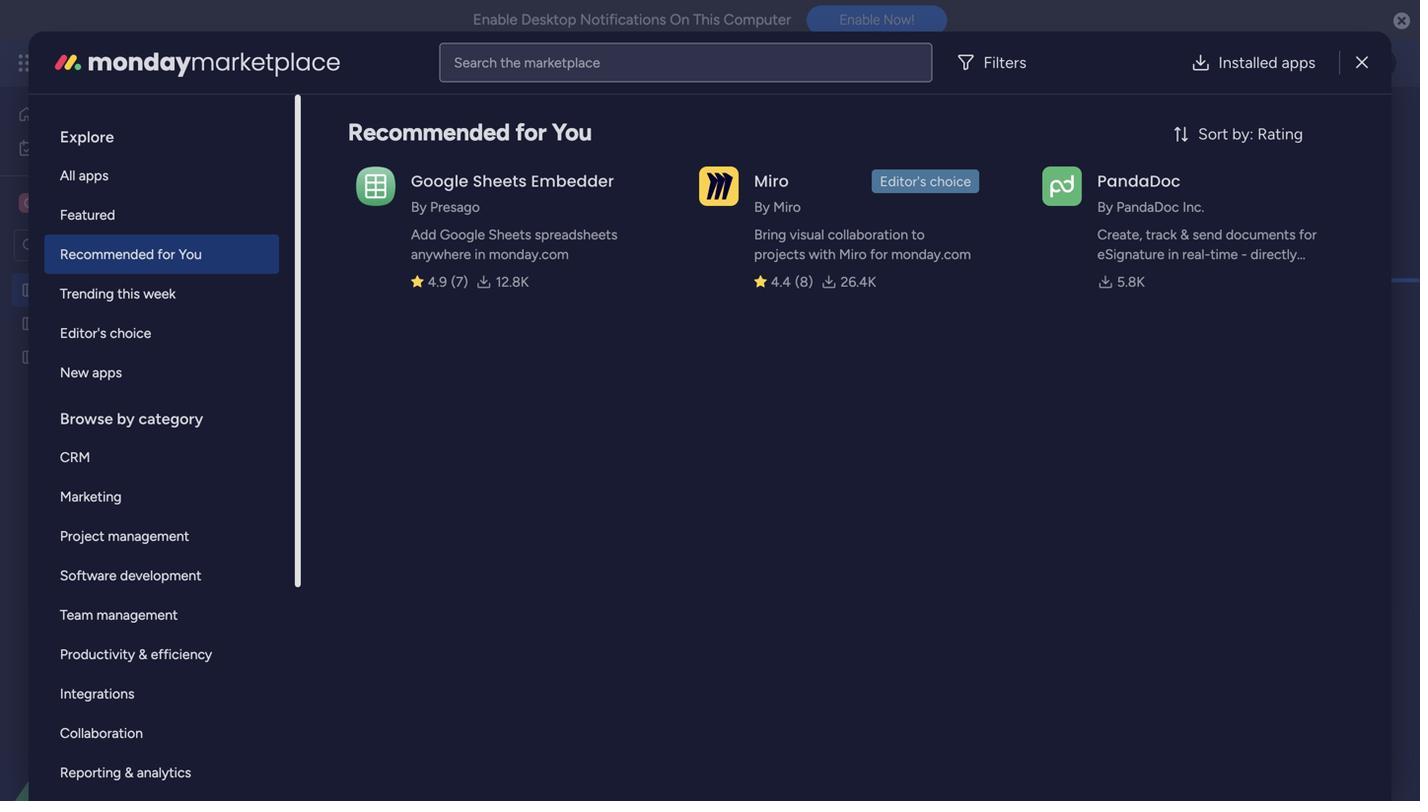 Task type: locate. For each thing, give the bounding box(es) containing it.
0 horizontal spatial app logo image
[[356, 166, 395, 206]]

work up all apps
[[68, 140, 98, 156]]

(7)
[[451, 274, 468, 291]]

browse by category heading
[[44, 393, 279, 438]]

my work link
[[12, 132, 240, 164]]

app logo image left pandadoc by pandadoc inc.
[[1042, 166, 1082, 206]]

miro up by miro
[[754, 170, 789, 192]]

add up anywhere
[[411, 226, 437, 243]]

editor's
[[880, 173, 927, 190], [60, 325, 106, 342]]

0 horizontal spatial team
[[60, 607, 93, 624]]

on
[[670, 11, 690, 29]]

choice
[[930, 173, 971, 190], [110, 325, 151, 342]]

about
[[375, 149, 411, 166]]

1 vertical spatial editor's
[[60, 325, 106, 342]]

enable
[[473, 11, 518, 29], [840, 12, 880, 28]]

collaborative whiteboard button
[[534, 178, 714, 209]]

work for monday
[[159, 52, 195, 74]]

for down 'collaboration'
[[870, 246, 888, 263]]

recommended for you up package
[[348, 118, 592, 146]]

collaboration
[[828, 226, 908, 243]]

for inside bring visual collaboration to projects with miro for monday.com
[[870, 246, 888, 263]]

add inside "popup button"
[[458, 237, 483, 254]]

google
[[411, 170, 469, 192], [440, 226, 485, 243]]

editor's choice up homepage
[[60, 325, 151, 342]]

digital asset management (dam) up templates
[[300, 102, 823, 146]]

(dam) inside list box
[[210, 282, 250, 299]]

creative down the trending
[[46, 316, 99, 332]]

monday
[[88, 46, 191, 79], [88, 52, 155, 74]]

featured option
[[44, 195, 279, 235]]

work inside option
[[68, 140, 98, 156]]

installed apps button
[[1175, 43, 1332, 82]]

sheets
[[473, 170, 527, 192], [489, 226, 532, 243]]

2 horizontal spatial app logo image
[[1042, 166, 1082, 206]]

0 vertical spatial miro
[[754, 170, 789, 192]]

monday.com up 12.8k
[[489, 246, 569, 263]]

option
[[0, 273, 252, 277]]

by
[[411, 199, 427, 216], [754, 199, 770, 216], [1098, 199, 1113, 216]]

sheets down "of"
[[473, 170, 527, 192]]

new
[[307, 237, 336, 254], [60, 364, 89, 381]]

0 horizontal spatial you
[[179, 246, 202, 263]]

time
[[1211, 246, 1238, 263]]

week
[[143, 286, 176, 302]]

1 vertical spatial digital
[[46, 282, 86, 299]]

& left efficiency
[[139, 647, 147, 663]]

1 horizontal spatial monday.com
[[891, 246, 971, 263]]

crm option
[[44, 438, 279, 477]]

enable inside 'button'
[[840, 12, 880, 28]]

monday marketplace image
[[1200, 53, 1220, 73]]

google up presago
[[411, 170, 469, 192]]

app logo image down https://youtu.be/9x6_kyyrn_e
[[699, 166, 739, 206]]

team management
[[60, 607, 178, 624]]

0 vertical spatial &
[[1181, 226, 1190, 243]]

0 vertical spatial (dam)
[[722, 102, 823, 146]]

2 in from the left
[[1168, 246, 1179, 263]]

1 horizontal spatial recommended for you
[[348, 118, 592, 146]]

v2 search image
[[557, 235, 571, 257]]

4.4
[[771, 274, 791, 291]]

productivity & efficiency
[[60, 647, 212, 663]]

1 horizontal spatial new
[[307, 237, 336, 254]]

team down software at the left of the page
[[60, 607, 93, 624]]

1 vertical spatial &
[[139, 647, 147, 663]]

track
[[1146, 226, 1177, 243]]

pandadoc up create,
[[1098, 170, 1181, 192]]

1 vertical spatial choice
[[110, 325, 151, 342]]

1 vertical spatial editor's choice
[[60, 325, 151, 342]]

creative inside workspace selection element
[[45, 194, 107, 213]]

& for efficiency
[[139, 647, 147, 663]]

0 vertical spatial editor's choice
[[880, 173, 971, 190]]

0 vertical spatial new
[[307, 237, 336, 254]]

0 vertical spatial public board image
[[21, 315, 39, 333]]

collaboration option
[[44, 714, 279, 754]]

files view
[[831, 185, 893, 202]]

trending this week option
[[44, 274, 279, 314]]

google down presago
[[440, 226, 485, 243]]

integrations option
[[44, 675, 279, 714]]

2 horizontal spatial asset
[[406, 102, 490, 146]]

1 horizontal spatial this
[[414, 149, 437, 166]]

add inside the add google sheets spreadsheets anywhere in monday.com
[[411, 226, 437, 243]]

marketing option
[[44, 477, 279, 517]]

you up trending this week option
[[179, 246, 202, 263]]

see plans image
[[327, 52, 345, 74]]

0 vertical spatial editor's
[[880, 173, 927, 190]]

you up learn more about this package of templates here: https://youtu.be/9x6_kyyrn_e see more
[[552, 118, 592, 146]]

public board image left website
[[21, 348, 39, 367]]

explore heading
[[44, 110, 279, 156]]

0 horizontal spatial work
[[68, 140, 98, 156]]

editor's choice
[[880, 173, 971, 190], [60, 325, 151, 342]]

google sheets embedder by presago
[[411, 170, 614, 216]]

apps for all apps
[[79, 167, 109, 184]]

sheets inside the add google sheets spreadsheets anywhere in monday.com
[[489, 226, 532, 243]]

0 horizontal spatial choice
[[110, 325, 151, 342]]

enable left now!
[[840, 12, 880, 28]]

recommended up the about
[[348, 118, 510, 146]]

public board image for website homepage redesign
[[21, 348, 39, 367]]

1 horizontal spatial add
[[458, 237, 483, 254]]

embedder
[[531, 170, 614, 192]]

management inside "option"
[[96, 607, 178, 624]]

(dam) right week
[[210, 282, 250, 299]]

this right the about
[[414, 149, 437, 166]]

reporting & analytics option
[[44, 754, 279, 793]]

0 horizontal spatial in
[[475, 246, 486, 263]]

2 enable from the left
[[840, 12, 880, 28]]

new down main
[[307, 237, 336, 254]]

asset
[[406, 102, 490, 146], [339, 237, 372, 254], [89, 282, 122, 299]]

new up browse
[[60, 364, 89, 381]]

software development
[[60, 568, 202, 584]]

app logo image for google sheets embedder
[[356, 166, 395, 206]]

1 public board image from the top
[[21, 315, 39, 333]]

3 by from the left
[[1098, 199, 1113, 216]]

choice up homepage
[[110, 325, 151, 342]]

1 horizontal spatial work
[[159, 52, 195, 74]]

list box
[[44, 110, 279, 802], [0, 270, 252, 641]]

digital asset management (dam) down recommended for you option on the left top of the page
[[46, 282, 250, 299]]

1 horizontal spatial &
[[139, 647, 147, 663]]

0 vertical spatial choice
[[930, 173, 971, 190]]

activity
[[1160, 116, 1208, 133]]

here:
[[577, 149, 608, 166]]

1 horizontal spatial enable
[[840, 12, 880, 28]]

explore
[[60, 128, 114, 146]]

editor's choice option
[[44, 314, 279, 353]]

spreadsheets
[[535, 226, 618, 243]]

enable now!
[[840, 12, 915, 28]]

apps for new apps
[[92, 364, 122, 381]]

apps right search everything icon
[[1282, 53, 1316, 72]]

lottie animation image
[[0, 603, 252, 802]]

1 horizontal spatial in
[[1168, 246, 1179, 263]]

0 horizontal spatial digital
[[46, 282, 86, 299]]

12.8k
[[496, 274, 529, 291]]

this
[[414, 149, 437, 166], [117, 286, 140, 302]]

public board image down public board icon
[[21, 315, 39, 333]]

editor's choice up 'to'
[[880, 173, 971, 190]]

1 horizontal spatial app logo image
[[699, 166, 739, 206]]

0 horizontal spatial enable
[[473, 11, 518, 29]]

to
[[912, 226, 925, 243]]

0 vertical spatial digital asset management (dam)
[[300, 102, 823, 146]]

1 vertical spatial recommended for you
[[60, 246, 202, 263]]

1 horizontal spatial recommended
[[348, 118, 510, 146]]

for right the documents
[[1299, 226, 1317, 243]]

2 vertical spatial &
[[125, 765, 134, 782]]

public board image
[[21, 315, 39, 333], [21, 348, 39, 367]]

0 vertical spatial work
[[159, 52, 195, 74]]

monday.com down 'to'
[[891, 246, 971, 263]]

https://youtu.be/9x6_kyyrn_e
[[612, 149, 801, 166]]

monday marketplace
[[88, 46, 341, 79]]

add left widget
[[458, 237, 483, 254]]

digital asset management (dam)
[[300, 102, 823, 146], [46, 282, 250, 299]]

0 horizontal spatial this
[[117, 286, 140, 302]]

reporting & analytics
[[60, 765, 191, 782]]

efficiency
[[151, 647, 212, 663]]

you inside option
[[179, 246, 202, 263]]

visual
[[790, 226, 825, 243]]

asset up the creative requests
[[89, 282, 122, 299]]

0 horizontal spatial editor's
[[60, 325, 106, 342]]

learn
[[302, 149, 336, 166]]

1 horizontal spatial marketplace
[[524, 54, 600, 71]]

1 vertical spatial you
[[179, 246, 202, 263]]

1 app logo image from the left
[[356, 166, 395, 206]]

0 vertical spatial team
[[425, 185, 458, 202]]

recommended for you
[[348, 118, 592, 146], [60, 246, 202, 263]]

this up requests
[[117, 286, 140, 302]]

search everything image
[[1249, 53, 1269, 73]]

sheets down the google sheets embedder by presago
[[489, 226, 532, 243]]

create, track & send documents for esignature in real-time - directly within your monday.com interface
[[1098, 226, 1317, 283]]

2 public board image from the top
[[21, 348, 39, 367]]

app logo image
[[356, 166, 395, 206], [699, 166, 739, 206], [1042, 166, 1082, 206]]

0 horizontal spatial by
[[411, 199, 427, 216]]

app logo image down the about
[[356, 166, 395, 206]]

monday.com down real-
[[1170, 266, 1250, 283]]

work
[[159, 52, 195, 74], [68, 140, 98, 156]]

0 vertical spatial you
[[552, 118, 592, 146]]

online docs
[[726, 185, 801, 202]]

team workload
[[425, 185, 519, 202]]

0 horizontal spatial (dam)
[[210, 282, 250, 299]]

management inside 'option'
[[108, 528, 189, 545]]

0 vertical spatial pandadoc
[[1098, 170, 1181, 192]]

rating
[[1258, 125, 1303, 144]]

management up here:
[[498, 102, 714, 146]]

filter
[[765, 237, 796, 254]]

creative inside list box
[[46, 316, 99, 332]]

development
[[120, 568, 202, 584]]

new inside option
[[60, 364, 89, 381]]

for
[[515, 118, 547, 146], [1299, 226, 1317, 243], [157, 246, 175, 263], [870, 246, 888, 263]]

1 vertical spatial recommended
[[60, 246, 154, 263]]

0 horizontal spatial add
[[411, 226, 437, 243]]

miro down 'collaboration'
[[839, 246, 867, 263]]

recommended for you up trending this week
[[60, 246, 202, 263]]

main table button
[[299, 178, 410, 209]]

bring visual collaboration to projects with miro for monday.com
[[754, 226, 971, 263]]

apps for installed apps
[[1282, 53, 1316, 72]]

collaborative
[[556, 185, 638, 202]]

2 horizontal spatial &
[[1181, 226, 1190, 243]]

list box for creative assets
[[0, 270, 252, 641]]

&
[[1181, 226, 1190, 243], [139, 647, 147, 663], [125, 765, 134, 782]]

my work option
[[12, 132, 240, 164]]

in left real-
[[1168, 246, 1179, 263]]

collaboration
[[60, 726, 143, 742]]

enable up the
[[473, 11, 518, 29]]

1 vertical spatial pandadoc
[[1117, 199, 1180, 216]]

notifications
[[580, 11, 666, 29]]

1 horizontal spatial digital
[[300, 102, 398, 146]]

1 by from the left
[[411, 199, 427, 216]]

0 vertical spatial apps
[[1282, 53, 1316, 72]]

team inside 'button'
[[425, 185, 458, 202]]

digital right public board icon
[[46, 282, 86, 299]]

choice right add view image
[[930, 173, 971, 190]]

(dam) up see
[[722, 102, 823, 146]]

0 horizontal spatial digital asset management (dam)
[[46, 282, 250, 299]]

2 by from the left
[[754, 199, 770, 216]]

0 vertical spatial creative
[[45, 194, 107, 213]]

2 vertical spatial apps
[[92, 364, 122, 381]]

Search field
[[571, 232, 631, 260]]

0 vertical spatial sheets
[[473, 170, 527, 192]]

monday.com inside create, track & send documents for esignature in real-time - directly within your monday.com interface
[[1170, 266, 1250, 283]]

apps down the creative requests
[[92, 364, 122, 381]]

team down package
[[425, 185, 458, 202]]

management up the productivity & efficiency
[[96, 607, 178, 624]]

list box containing digital asset management (dam)
[[0, 270, 252, 641]]

1 vertical spatial apps
[[79, 167, 109, 184]]

0 horizontal spatial monday.com
[[489, 246, 569, 263]]

online
[[726, 185, 766, 202]]

for inside recommended for you option
[[157, 246, 175, 263]]

in left widget
[[475, 246, 486, 263]]

0 vertical spatial asset
[[406, 102, 490, 146]]

creative down all apps
[[45, 194, 107, 213]]

apps inside button
[[1282, 53, 1316, 72]]

digital
[[300, 102, 398, 146], [46, 282, 86, 299]]

apps right the all
[[79, 167, 109, 184]]

1 in from the left
[[475, 246, 486, 263]]

creative
[[45, 194, 107, 213], [46, 316, 99, 332]]

& left the analytics at the left bottom of the page
[[125, 765, 134, 782]]

1 vertical spatial work
[[68, 140, 98, 156]]

1 vertical spatial digital asset management (dam)
[[46, 282, 250, 299]]

public board image
[[21, 281, 39, 300]]

2 horizontal spatial by
[[1098, 199, 1113, 216]]

1 vertical spatial creative
[[46, 316, 99, 332]]

0 horizontal spatial asset
[[89, 282, 122, 299]]

recommended inside option
[[60, 246, 154, 263]]

digital up more
[[300, 102, 398, 146]]

digital inside list box
[[46, 282, 86, 299]]

asset up package
[[406, 102, 490, 146]]

1 vertical spatial public board image
[[21, 348, 39, 367]]

editor's inside option
[[60, 325, 106, 342]]

all apps
[[60, 167, 109, 184]]

assets
[[110, 194, 156, 213]]

0 vertical spatial recommended
[[348, 118, 510, 146]]

3 app logo image from the left
[[1042, 166, 1082, 206]]

0 horizontal spatial recommended
[[60, 246, 154, 263]]

2 horizontal spatial monday.com
[[1170, 266, 1250, 283]]

management down recommended for you option on the left top of the page
[[125, 282, 207, 299]]

1 horizontal spatial by
[[754, 199, 770, 216]]

recommended
[[348, 118, 510, 146], [60, 246, 154, 263]]

0 horizontal spatial editor's choice
[[60, 325, 151, 342]]

1 horizontal spatial team
[[425, 185, 458, 202]]

team inside "option"
[[60, 607, 93, 624]]

asset down main table button
[[339, 237, 372, 254]]

integrate button
[[1018, 173, 1209, 214]]

1 vertical spatial sheets
[[489, 226, 532, 243]]

0 horizontal spatial new
[[60, 364, 89, 381]]

1 enable from the left
[[473, 11, 518, 29]]

project
[[60, 528, 105, 545]]

1 horizontal spatial asset
[[339, 237, 372, 254]]

for up trending this week option
[[157, 246, 175, 263]]

monday work management
[[88, 52, 306, 74]]

digital asset management (dam) inside list box
[[46, 282, 250, 299]]

1 vertical spatial new
[[60, 364, 89, 381]]

arrow down image
[[803, 234, 826, 258]]

creative for creative requests
[[46, 316, 99, 332]]

1 vertical spatial google
[[440, 226, 485, 243]]

management up development
[[108, 528, 189, 545]]

1 vertical spatial asset
[[339, 237, 372, 254]]

select product image
[[18, 53, 37, 73]]

1 vertical spatial (dam)
[[210, 282, 250, 299]]

0 horizontal spatial &
[[125, 765, 134, 782]]

google inside the add google sheets spreadsheets anywhere in monday.com
[[440, 226, 485, 243]]

miro up bring
[[774, 199, 801, 216]]

1 vertical spatial this
[[117, 286, 140, 302]]

2 vertical spatial miro
[[839, 246, 867, 263]]

apps
[[1282, 53, 1316, 72], [79, 167, 109, 184], [92, 364, 122, 381]]

1 vertical spatial team
[[60, 607, 93, 624]]

0 vertical spatial this
[[414, 149, 437, 166]]

pandadoc up track
[[1117, 199, 1180, 216]]

4.4 (8)
[[771, 274, 813, 291]]

table
[[362, 185, 395, 202]]

recommended up trending this week
[[60, 246, 154, 263]]

new inside button
[[307, 237, 336, 254]]

1 horizontal spatial (dam)
[[722, 102, 823, 146]]

0 horizontal spatial recommended for you
[[60, 246, 202, 263]]

monday marketplace image
[[52, 47, 84, 78]]

john smith image
[[1365, 47, 1397, 79]]

this inside learn more about this package of templates here: https://youtu.be/9x6_kyyrn_e see more
[[414, 149, 437, 166]]

project management
[[60, 528, 189, 545]]

& left send
[[1181, 226, 1190, 243]]

26.4k
[[841, 274, 876, 291]]

send
[[1193, 226, 1223, 243]]

0 vertical spatial google
[[411, 170, 469, 192]]

interface
[[1253, 266, 1309, 283]]

work up explore heading
[[159, 52, 195, 74]]

installed apps
[[1219, 53, 1316, 72]]

list box containing explore
[[44, 110, 279, 802]]



Task type: describe. For each thing, give the bounding box(es) containing it.
recommended for you option
[[44, 235, 279, 274]]

asset inside button
[[339, 237, 372, 254]]

add widget button
[[421, 230, 538, 261]]

within
[[1098, 266, 1136, 283]]

5.8k
[[1117, 274, 1145, 291]]

filters button
[[948, 43, 1043, 82]]

public board image for creative requests
[[21, 315, 39, 333]]

trending
[[60, 286, 114, 302]]

browse by category
[[60, 410, 203, 429]]

featured
[[60, 207, 115, 223]]

computer
[[724, 11, 791, 29]]

-
[[1242, 246, 1248, 263]]

choice inside option
[[110, 325, 151, 342]]

by
[[117, 410, 135, 429]]

dapulse x slim image
[[1356, 51, 1368, 74]]

4.9
[[428, 274, 447, 291]]

google inside the google sheets embedder by presago
[[411, 170, 469, 192]]

1 horizontal spatial editor's
[[880, 173, 927, 190]]

esignature
[[1098, 246, 1165, 263]]

desktop
[[521, 11, 577, 29]]

lottie animation element
[[0, 603, 252, 802]]

website homepage redesign
[[46, 349, 223, 366]]

collaborative whiteboard
[[556, 185, 714, 202]]

in inside the add google sheets spreadsheets anywhere in monday.com
[[475, 246, 486, 263]]

sort by: rating
[[1199, 125, 1303, 144]]

add google sheets spreadsheets anywhere in monday.com
[[411, 226, 618, 263]]

templates
[[512, 149, 574, 166]]

all
[[60, 167, 75, 184]]

marketing
[[60, 489, 122, 506]]

files view button
[[816, 178, 908, 209]]

learn more about this package of templates here: https://youtu.be/9x6_kyyrn_e see more
[[302, 148, 870, 166]]

0 vertical spatial digital
[[300, 102, 398, 146]]

1 horizontal spatial choice
[[930, 173, 971, 190]]

work for my
[[68, 140, 98, 156]]

sort
[[1199, 125, 1229, 144]]

online docs button
[[712, 178, 816, 209]]

dapulse close image
[[1394, 11, 1411, 32]]

presago
[[430, 199, 480, 216]]

docs
[[770, 185, 801, 202]]

1
[[1337, 116, 1343, 133]]

homepage
[[100, 349, 166, 366]]

filter button
[[733, 230, 826, 262]]

see
[[811, 148, 835, 165]]

software development option
[[44, 556, 279, 596]]

Search in workspace field
[[41, 234, 165, 257]]

creative assets
[[45, 194, 156, 213]]

real-
[[1183, 246, 1211, 263]]

c
[[24, 195, 34, 212]]

analytics
[[137, 765, 191, 782]]

monday for monday marketplace
[[88, 46, 191, 79]]

(8)
[[795, 274, 813, 291]]

crm
[[60, 449, 90, 466]]

by:
[[1233, 125, 1254, 144]]

all apps option
[[44, 156, 279, 195]]

enable for enable now!
[[840, 12, 880, 28]]

team workload button
[[410, 178, 534, 209]]

browse
[[60, 410, 113, 429]]

invite
[[1290, 116, 1325, 133]]

anywhere
[[411, 246, 471, 263]]

app logo image for pandadoc
[[1042, 166, 1082, 206]]

installed
[[1219, 53, 1278, 72]]

1 vertical spatial miro
[[774, 199, 801, 216]]

1 horizontal spatial digital asset management (dam)
[[300, 102, 823, 146]]

& for analytics
[[125, 765, 134, 782]]

your
[[1139, 266, 1166, 283]]

by inside the google sheets embedder by presago
[[411, 199, 427, 216]]

by inside pandadoc by pandadoc inc.
[[1098, 199, 1113, 216]]

team for team management
[[60, 607, 93, 624]]

main
[[329, 185, 359, 202]]

my work
[[45, 140, 98, 156]]

main table
[[329, 185, 395, 202]]

new apps option
[[44, 353, 279, 393]]

my
[[45, 140, 64, 156]]

creative for creative assets
[[45, 194, 107, 213]]

team management option
[[44, 596, 279, 635]]

search
[[454, 54, 497, 71]]

enable now! button
[[807, 5, 947, 35]]

1 horizontal spatial you
[[552, 118, 592, 146]]

this
[[693, 11, 720, 29]]

for inside create, track & send documents for esignature in real-time - directly within your monday.com interface
[[1299, 226, 1317, 243]]

& inside create, track & send documents for esignature in real-time - directly within your monday.com interface
[[1181, 226, 1190, 243]]

project management option
[[44, 517, 279, 556]]

activity button
[[1152, 109, 1246, 140]]

new for new asset
[[307, 237, 336, 254]]

invite / 1 button
[[1254, 109, 1351, 140]]

workload
[[461, 185, 519, 202]]

miro inside bring visual collaboration to projects with miro for monday.com
[[839, 246, 867, 263]]

new asset
[[307, 237, 372, 254]]

see more link
[[809, 147, 872, 167]]

recommended for you inside option
[[60, 246, 202, 263]]

monday.com inside the add google sheets spreadsheets anywhere in monday.com
[[489, 246, 569, 263]]

pandadoc by pandadoc inc.
[[1098, 170, 1205, 216]]

1 horizontal spatial editor's choice
[[880, 173, 971, 190]]

team for team workload
[[425, 185, 458, 202]]

new asset button
[[299, 230, 380, 262]]

more
[[838, 148, 870, 165]]

productivity & efficiency option
[[44, 635, 279, 675]]

4.9 (7)
[[428, 274, 468, 291]]

software
[[60, 568, 117, 584]]

with
[[809, 246, 836, 263]]

2 app logo image from the left
[[699, 166, 739, 206]]

enable for enable desktop notifications on this computer
[[473, 11, 518, 29]]

directly
[[1251, 246, 1297, 263]]

this inside option
[[117, 286, 140, 302]]

package
[[440, 149, 492, 166]]

workspace selection element
[[19, 191, 159, 215]]

monday for monday work management
[[88, 52, 155, 74]]

invite / 1
[[1290, 116, 1343, 133]]

help image
[[1292, 53, 1312, 73]]

in inside create, track & send documents for esignature in real-time - directly within your monday.com interface
[[1168, 246, 1179, 263]]

new apps
[[60, 364, 122, 381]]

editor's choice inside option
[[60, 325, 151, 342]]

workspace image
[[19, 192, 38, 214]]

add view image
[[919, 186, 927, 200]]

Digital asset management (DAM) field
[[295, 102, 828, 146]]

sheets inside the google sheets embedder by presago
[[473, 170, 527, 192]]

new for new apps
[[60, 364, 89, 381]]

enable desktop notifications on this computer
[[473, 11, 791, 29]]

files
[[831, 185, 859, 202]]

more
[[339, 149, 371, 166]]

management left see plans icon
[[199, 52, 306, 74]]

/
[[1328, 116, 1333, 133]]

view
[[862, 185, 893, 202]]

list box for monday
[[44, 110, 279, 802]]

monday.com inside bring visual collaboration to projects with miro for monday.com
[[891, 246, 971, 263]]

requests
[[102, 316, 155, 332]]

whiteboard
[[641, 185, 714, 202]]

creative requests
[[46, 316, 155, 332]]

0 horizontal spatial marketplace
[[191, 46, 341, 79]]

add for add google sheets spreadsheets anywhere in monday.com
[[411, 226, 437, 243]]

add for add widget
[[458, 237, 483, 254]]

bring
[[754, 226, 787, 243]]

widget
[[486, 237, 529, 254]]

create,
[[1098, 226, 1143, 243]]

2 vertical spatial asset
[[89, 282, 122, 299]]

0 vertical spatial recommended for you
[[348, 118, 592, 146]]

for up templates
[[515, 118, 547, 146]]



Task type: vqa. For each thing, say whether or not it's contained in the screenshot.
C
yes



